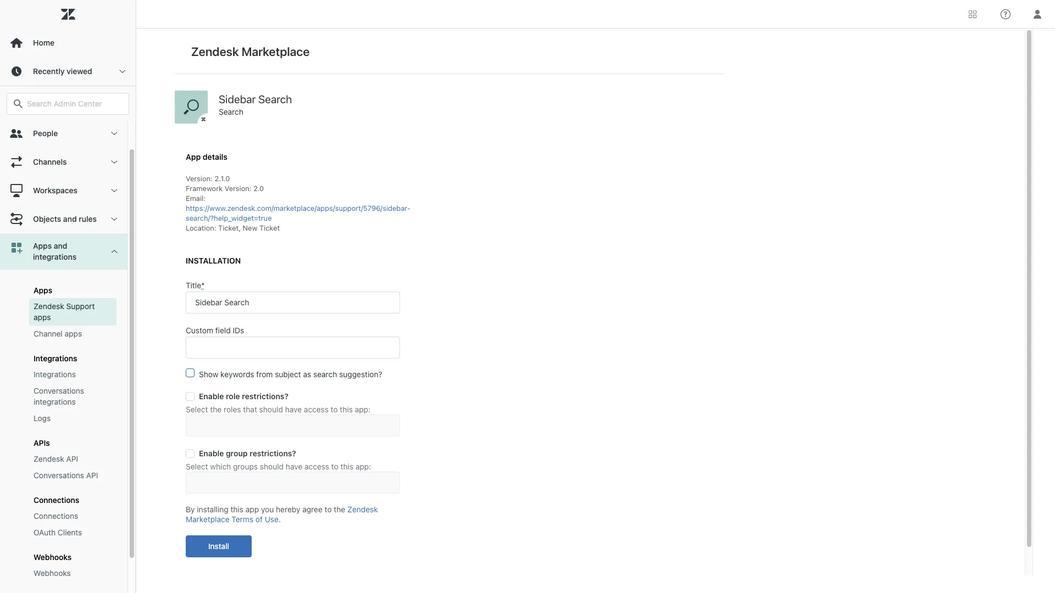 Task type: describe. For each thing, give the bounding box(es) containing it.
objects and rules button
[[0, 205, 128, 234]]

apps and integrations
[[33, 241, 77, 262]]

none search field inside primary element
[[1, 93, 135, 115]]

workspaces button
[[0, 177, 128, 205]]

apps inside 'zendesk support apps'
[[34, 313, 51, 322]]

oauth clients
[[34, 528, 82, 538]]

apps element
[[34, 286, 52, 295]]

Search Admin Center field
[[27, 99, 122, 109]]

channels button
[[0, 148, 128, 177]]

conversations integrations link
[[29, 383, 117, 411]]

1 integrations element from the top
[[34, 354, 77, 363]]

zendesk for zendesk api
[[34, 455, 64, 464]]

and for apps
[[54, 241, 67, 251]]

1 connections element from the top
[[34, 496, 79, 505]]

home button
[[0, 29, 136, 57]]

zendesk api element
[[34, 454, 78, 465]]

zendesk for zendesk support apps
[[34, 302, 64, 311]]

integrations inside "conversations integrations"
[[34, 398, 76, 407]]

viewed
[[67, 67, 92, 76]]

clients
[[58, 528, 82, 538]]

help image
[[1001, 9, 1011, 19]]

api for conversations api
[[86, 471, 98, 481]]

support
[[66, 302, 95, 311]]

and for objects
[[63, 214, 77, 224]]

zendesk api link
[[29, 451, 117, 468]]

home
[[33, 38, 54, 47]]

apis element
[[34, 439, 50, 448]]

1 webhooks from the top
[[34, 553, 72, 563]]

integrations link
[[29, 367, 117, 383]]

connections link
[[29, 509, 117, 525]]

apps for apps and integrations
[[33, 241, 52, 251]]

api for zendesk api
[[66, 455, 78, 464]]

logs
[[34, 414, 51, 423]]

user menu image
[[1031, 7, 1045, 21]]

rules
[[79, 214, 97, 224]]

conversations api link
[[29, 468, 117, 484]]

tree item inside primary element
[[0, 234, 128, 594]]

apis
[[34, 439, 50, 448]]

recently
[[33, 67, 65, 76]]

integrations for 1st integrations element from the bottom
[[34, 370, 76, 379]]

webhooks inside webhooks link
[[34, 569, 71, 579]]

oauth
[[34, 528, 56, 538]]

primary element
[[0, 0, 136, 594]]

1 webhooks element from the top
[[34, 553, 72, 563]]

integrations inside dropdown button
[[33, 252, 77, 262]]



Task type: locate. For each thing, give the bounding box(es) containing it.
2 integrations element from the top
[[34, 370, 76, 381]]

0 vertical spatial connections element
[[34, 496, 79, 505]]

2 zendesk from the top
[[34, 455, 64, 464]]

connections up connections link
[[34, 496, 79, 505]]

integrations element up "conversations integrations"
[[34, 370, 76, 381]]

tree containing people
[[0, 119, 136, 594]]

connections for second connections element from the top
[[34, 512, 78, 521]]

zendesk api
[[34, 455, 78, 464]]

0 vertical spatial apps
[[33, 241, 52, 251]]

2 webhooks element from the top
[[34, 569, 71, 580]]

channel
[[34, 329, 63, 339]]

1 vertical spatial zendesk
[[34, 455, 64, 464]]

zendesk support apps link
[[29, 299, 117, 326]]

0 horizontal spatial api
[[66, 455, 78, 464]]

1 vertical spatial connections
[[34, 512, 78, 521]]

1 vertical spatial webhooks element
[[34, 569, 71, 580]]

zendesk products image
[[970, 10, 977, 18]]

conversations for integrations
[[34, 387, 84, 396]]

integrations up logs
[[34, 398, 76, 407]]

1 vertical spatial and
[[54, 241, 67, 251]]

and
[[63, 214, 77, 224], [54, 241, 67, 251]]

and down "objects and rules" dropdown button on the left of the page
[[54, 241, 67, 251]]

logs link
[[29, 411, 117, 427]]

integrations up apps element
[[33, 252, 77, 262]]

None search field
[[1, 93, 135, 115]]

webhooks element
[[34, 553, 72, 563], [34, 569, 71, 580]]

webhooks
[[34, 553, 72, 563], [34, 569, 71, 579]]

zendesk down apps element
[[34, 302, 64, 311]]

conversations integrations element
[[34, 386, 112, 408]]

apps up 'zendesk support apps'
[[34, 286, 52, 295]]

integrations
[[34, 354, 77, 363], [34, 370, 76, 379]]

integrations element
[[34, 354, 77, 363], [34, 370, 76, 381]]

conversations down integrations link
[[34, 387, 84, 396]]

integrations
[[33, 252, 77, 262], [34, 398, 76, 407]]

workspaces
[[33, 186, 78, 195]]

0 vertical spatial webhooks element
[[34, 553, 72, 563]]

objects
[[33, 214, 61, 224]]

channels
[[33, 157, 67, 167]]

2 connections element from the top
[[34, 511, 78, 522]]

1 vertical spatial apps
[[34, 286, 52, 295]]

apps for apps element
[[34, 286, 52, 295]]

tree item
[[0, 234, 128, 594]]

1 vertical spatial integrations
[[34, 398, 76, 407]]

apps and integrations button
[[0, 234, 128, 270]]

conversations integrations
[[34, 387, 84, 407]]

zendesk
[[34, 302, 64, 311], [34, 455, 64, 464]]

0 vertical spatial and
[[63, 214, 77, 224]]

conversations for api
[[34, 471, 84, 481]]

1 vertical spatial conversations
[[34, 471, 84, 481]]

people
[[33, 129, 58, 138]]

apps
[[34, 313, 51, 322], [65, 329, 82, 339]]

2 connections from the top
[[34, 512, 78, 521]]

integrations up "conversations integrations"
[[34, 370, 76, 379]]

1 vertical spatial integrations
[[34, 370, 76, 379]]

1 vertical spatial apps
[[65, 329, 82, 339]]

1 horizontal spatial apps
[[65, 329, 82, 339]]

api down zendesk api link
[[86, 471, 98, 481]]

apps down zendesk support apps element
[[65, 329, 82, 339]]

integrations up integrations link
[[34, 354, 77, 363]]

tree item containing apps and integrations
[[0, 234, 128, 594]]

1 integrations from the top
[[34, 354, 77, 363]]

conversations api element
[[34, 471, 98, 482]]

integrations for second integrations element from the bottom of the apps and integrations group
[[34, 354, 77, 363]]

logs element
[[34, 414, 51, 425]]

0 vertical spatial apps
[[34, 313, 51, 322]]

0 vertical spatial conversations
[[34, 387, 84, 396]]

0 vertical spatial integrations
[[34, 354, 77, 363]]

api up conversations api link
[[66, 455, 78, 464]]

objects and rules
[[33, 214, 97, 224]]

zendesk support apps element
[[34, 301, 112, 323]]

zendesk down the apis element
[[34, 455, 64, 464]]

recently viewed
[[33, 67, 92, 76]]

0 vertical spatial integrations
[[33, 252, 77, 262]]

2 webhooks from the top
[[34, 569, 71, 579]]

1 horizontal spatial api
[[86, 471, 98, 481]]

0 vertical spatial zendesk
[[34, 302, 64, 311]]

connections for second connections element from the bottom of the apps and integrations group
[[34, 496, 79, 505]]

0 vertical spatial integrations element
[[34, 354, 77, 363]]

2 integrations from the top
[[34, 370, 76, 379]]

1 vertical spatial connections element
[[34, 511, 78, 522]]

channel apps
[[34, 329, 82, 339]]

apps inside apps and integrations
[[33, 241, 52, 251]]

conversations api
[[34, 471, 98, 481]]

oauth clients element
[[34, 528, 82, 539]]

1 vertical spatial webhooks
[[34, 569, 71, 579]]

1 zendesk from the top
[[34, 302, 64, 311]]

2 conversations from the top
[[34, 471, 84, 481]]

oauth clients link
[[29, 525, 117, 542]]

0 vertical spatial connections
[[34, 496, 79, 505]]

1 vertical spatial integrations element
[[34, 370, 76, 381]]

tree
[[0, 119, 136, 594]]

apps inside group
[[34, 286, 52, 295]]

connections
[[34, 496, 79, 505], [34, 512, 78, 521]]

connections element up connections link
[[34, 496, 79, 505]]

channel apps link
[[29, 326, 117, 343]]

0 horizontal spatial apps
[[34, 313, 51, 322]]

conversations
[[34, 387, 84, 396], [34, 471, 84, 481]]

channel apps element
[[34, 329, 82, 340]]

integrations element up integrations link
[[34, 354, 77, 363]]

1 connections from the top
[[34, 496, 79, 505]]

webhooks link
[[29, 566, 117, 582]]

0 vertical spatial webhooks
[[34, 553, 72, 563]]

zendesk support apps
[[34, 302, 95, 322]]

apps up "channel"
[[34, 313, 51, 322]]

conversations down zendesk api element
[[34, 471, 84, 481]]

connections element
[[34, 496, 79, 505], [34, 511, 78, 522]]

people button
[[0, 119, 128, 148]]

connections up oauth clients
[[34, 512, 78, 521]]

connections element up oauth clients
[[34, 511, 78, 522]]

zendesk inside 'zendesk support apps'
[[34, 302, 64, 311]]

0 vertical spatial api
[[66, 455, 78, 464]]

1 vertical spatial api
[[86, 471, 98, 481]]

and left rules
[[63, 214, 77, 224]]

and inside apps and integrations
[[54, 241, 67, 251]]

apps
[[33, 241, 52, 251], [34, 286, 52, 295]]

apps down objects
[[33, 241, 52, 251]]

1 conversations from the top
[[34, 387, 84, 396]]

api
[[66, 455, 78, 464], [86, 471, 98, 481]]

apps and integrations group
[[0, 270, 128, 594]]

tree inside primary element
[[0, 119, 136, 594]]

recently viewed button
[[0, 57, 136, 86]]



Task type: vqa. For each thing, say whether or not it's contained in the screenshot.
leftmost James
no



